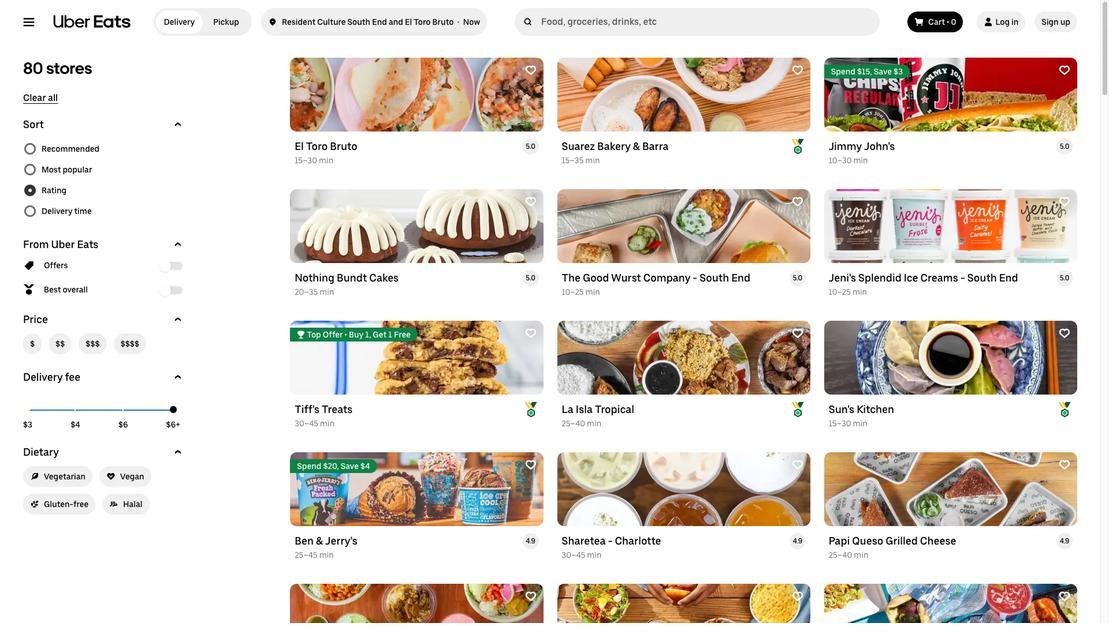 Task type: describe. For each thing, give the bounding box(es) containing it.
halal button
[[102, 494, 149, 515]]

clear all
[[23, 92, 58, 103]]

$ button
[[23, 334, 42, 355]]

now
[[463, 17, 480, 27]]

$$$$ button
[[114, 334, 146, 355]]

delivery for delivery fee
[[23, 371, 63, 384]]

$4
[[71, 421, 80, 430]]

end
[[372, 17, 387, 27]]

culture
[[317, 17, 346, 27]]

Food, groceries, drinks, etc text field
[[541, 16, 875, 28]]

uber
[[51, 239, 75, 251]]

cart
[[928, 17, 945, 27]]

best overall
[[44, 285, 88, 295]]

$$
[[56, 340, 65, 349]]

Delivery radio
[[156, 10, 203, 34]]

$$$
[[86, 340, 100, 349]]

and
[[389, 17, 403, 27]]

best
[[44, 285, 61, 295]]

delivery time
[[42, 207, 92, 216]]

80 stores
[[23, 58, 92, 78]]

vegan button
[[99, 467, 151, 488]]

resident
[[282, 17, 316, 27]]

option group containing recommended
[[23, 139, 185, 222]]

vegetarian button
[[23, 467, 92, 488]]

halal
[[123, 500, 142, 509]]

clear
[[23, 92, 46, 103]]

toro
[[414, 17, 431, 27]]

log in link
[[977, 12, 1026, 32]]

sign up link
[[1035, 12, 1077, 32]]

sign
[[1042, 17, 1059, 27]]

from
[[23, 239, 49, 251]]

resident culture south end and el toro bruto • now
[[282, 17, 480, 27]]

up
[[1060, 17, 1070, 27]]

from uber eats
[[23, 239, 98, 251]]

time
[[74, 207, 92, 216]]

dietary
[[23, 447, 59, 459]]

log
[[996, 17, 1010, 27]]

0
[[951, 17, 956, 27]]

Pickup radio
[[203, 10, 250, 34]]

delivery fee
[[23, 371, 80, 384]]

gluten-free button
[[23, 494, 95, 515]]

cart • 0
[[928, 17, 956, 27]]

fee
[[65, 371, 80, 384]]



Task type: vqa. For each thing, say whether or not it's contained in the screenshot.
Poppi Prebiotic Soda "image"
no



Task type: locate. For each thing, give the bounding box(es) containing it.
vegan
[[120, 473, 144, 482]]

option group
[[23, 139, 185, 222]]

delivery inside radio
[[164, 17, 195, 27]]

offers
[[44, 261, 68, 270]]

vegetarian
[[44, 473, 86, 482]]

pickup
[[213, 17, 239, 27]]

rating
[[42, 186, 67, 195]]

delivery left pickup
[[164, 17, 195, 27]]

•
[[457, 17, 459, 27], [947, 17, 949, 27]]

most
[[42, 165, 61, 174]]

add to favorites image
[[525, 65, 536, 76], [792, 65, 803, 76], [1059, 196, 1070, 208], [525, 328, 536, 340], [1059, 328, 1070, 340], [525, 460, 536, 471], [1059, 460, 1070, 471]]

recommended
[[42, 144, 99, 154]]

2 vertical spatial delivery
[[23, 371, 63, 384]]

stores
[[46, 58, 92, 78]]

eats
[[77, 239, 98, 251]]

add to favorites image
[[1059, 65, 1070, 76], [525, 196, 536, 208], [792, 196, 803, 208], [792, 328, 803, 340], [792, 460, 803, 471], [525, 592, 536, 603], [792, 592, 803, 603], [1059, 592, 1070, 603]]

popular
[[63, 165, 92, 174]]

gluten-free
[[44, 500, 89, 509]]

el
[[405, 17, 412, 27]]

1 vertical spatial delivery
[[42, 207, 72, 216]]

$$$ button
[[79, 334, 107, 355]]

overall
[[63, 285, 88, 295]]

south
[[347, 17, 370, 27]]

gluten-
[[44, 500, 73, 509]]

delivery
[[164, 17, 195, 27], [42, 207, 72, 216], [23, 371, 63, 384]]

$$$$
[[121, 340, 139, 349]]

in
[[1011, 17, 1019, 27]]

clear all button
[[23, 92, 58, 104]]

$6
[[118, 421, 128, 430]]

price button
[[23, 313, 185, 327]]

• left now
[[457, 17, 459, 27]]

80
[[23, 58, 43, 78]]

log in
[[996, 17, 1019, 27]]

$6+
[[166, 421, 180, 430]]

most popular
[[42, 165, 92, 174]]

deliver to image
[[268, 15, 277, 29]]

0 horizontal spatial •
[[457, 17, 459, 27]]

sort
[[23, 118, 44, 131]]

price
[[23, 314, 48, 326]]

delivery fee button
[[23, 371, 185, 385]]

dietary button
[[23, 446, 185, 460]]

sort button
[[23, 118, 185, 132]]

uber eats home image
[[53, 15, 131, 29]]

• left 0
[[947, 17, 949, 27]]

sign up
[[1042, 17, 1070, 27]]

bruto
[[432, 17, 454, 27]]

delivery for delivery
[[164, 17, 195, 27]]

from uber eats button
[[23, 238, 185, 252]]

2 • from the left
[[947, 17, 949, 27]]

all
[[48, 92, 58, 103]]

free
[[73, 500, 89, 509]]

main navigation menu image
[[23, 16, 35, 28]]

delivery for delivery time
[[42, 207, 72, 216]]

0 vertical spatial delivery
[[164, 17, 195, 27]]

delivery left 'fee'
[[23, 371, 63, 384]]

$3
[[23, 421, 32, 430]]

1 • from the left
[[457, 17, 459, 27]]

1 horizontal spatial •
[[947, 17, 949, 27]]

$
[[30, 340, 35, 349]]

$$ button
[[49, 334, 72, 355]]

delivery inside button
[[23, 371, 63, 384]]

delivery down rating
[[42, 207, 72, 216]]



